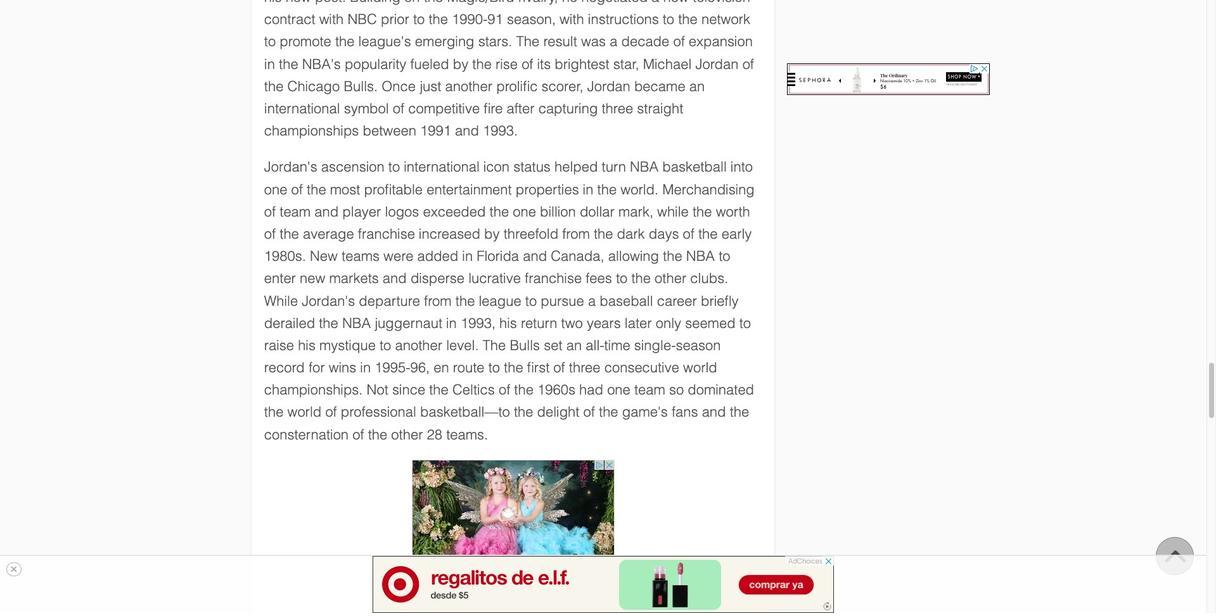 Task type: locate. For each thing, give the bounding box(es) containing it.
nba up mystique on the left bottom of the page
[[342, 315, 371, 331]]

turn
[[602, 159, 626, 175]]

consecutive
[[604, 360, 679, 376]]

the left first
[[504, 360, 523, 376]]

later
[[625, 315, 652, 331]]

world up consternation
[[287, 405, 322, 420]]

only
[[656, 315, 681, 331]]

jordan's left ascension
[[264, 159, 317, 175]]

professional
[[341, 405, 416, 420]]

0 horizontal spatial franchise
[[358, 226, 415, 242]]

basketball—to
[[420, 405, 510, 420]]

1 vertical spatial team
[[634, 382, 665, 398]]

0 vertical spatial franchise
[[358, 226, 415, 242]]

the down 'dollar'
[[594, 226, 613, 242]]

the
[[307, 182, 326, 197], [597, 182, 617, 197], [490, 204, 509, 220], [693, 204, 712, 220], [280, 226, 299, 242], [594, 226, 613, 242], [698, 226, 718, 242], [663, 249, 682, 264], [632, 271, 651, 287], [456, 293, 475, 309], [319, 315, 338, 331], [504, 360, 523, 376], [429, 382, 449, 398], [514, 382, 534, 398], [264, 405, 284, 420], [514, 405, 533, 420], [599, 405, 618, 420], [730, 405, 749, 420], [368, 427, 387, 443]]

in
[[583, 182, 594, 197], [462, 249, 473, 264], [446, 315, 457, 331], [360, 360, 371, 376]]

to up the 'return'
[[525, 293, 537, 309]]

to up profitable
[[388, 159, 400, 175]]

another
[[395, 338, 442, 354]]

and down were
[[383, 271, 407, 287]]

franchise
[[358, 226, 415, 242], [525, 271, 582, 287]]

the down had
[[599, 405, 618, 420]]

1 horizontal spatial other
[[655, 271, 687, 287]]

not
[[367, 382, 388, 398]]

1 vertical spatial his
[[298, 338, 316, 354]]

1 vertical spatial from
[[424, 293, 452, 309]]

nba up clubs.
[[686, 249, 715, 264]]

international
[[404, 159, 480, 175]]

0 vertical spatial one
[[264, 182, 287, 197]]

1 vertical spatial nba
[[686, 249, 715, 264]]

1 horizontal spatial one
[[513, 204, 536, 220]]

0 vertical spatial from
[[562, 226, 590, 242]]

the down dominated
[[730, 405, 749, 420]]

0 horizontal spatial world
[[287, 405, 322, 420]]

player
[[342, 204, 381, 220]]

league
[[479, 293, 521, 309]]

allowing
[[608, 249, 659, 264]]

the down merchandising
[[693, 204, 712, 220]]

his down league
[[500, 315, 517, 331]]

one
[[264, 182, 287, 197], [513, 204, 536, 220], [607, 382, 631, 398]]

worth
[[716, 204, 750, 220]]

the up consternation
[[264, 405, 284, 420]]

in up 'level.'
[[446, 315, 457, 331]]

and down threefold
[[523, 249, 547, 264]]

0 horizontal spatial other
[[391, 427, 423, 443]]

franchise up were
[[358, 226, 415, 242]]

logos
[[385, 204, 419, 220]]

jordan's down new
[[302, 293, 355, 309]]

1 vertical spatial franchise
[[525, 271, 582, 287]]

season
[[676, 338, 721, 354]]

of
[[291, 182, 303, 197], [264, 204, 276, 220], [264, 226, 276, 242], [683, 226, 695, 242], [554, 360, 565, 376], [499, 382, 510, 398], [325, 405, 337, 420], [583, 405, 595, 420], [353, 427, 364, 443]]

baseball
[[600, 293, 653, 309]]

team up the average
[[280, 204, 311, 220]]

level.
[[446, 338, 479, 354]]

delight
[[537, 405, 580, 420]]

franchise up pursue
[[525, 271, 582, 287]]

route
[[453, 360, 485, 376]]

all-
[[586, 338, 604, 354]]

from
[[562, 226, 590, 242], [424, 293, 452, 309]]

teams.
[[446, 427, 488, 443]]

lucrative
[[468, 271, 521, 287]]

markets
[[329, 271, 379, 287]]

game's
[[622, 405, 668, 420]]

his
[[500, 315, 517, 331], [298, 338, 316, 354]]

1993,
[[461, 315, 496, 331]]

time
[[604, 338, 630, 354]]

nba up world.
[[630, 159, 659, 175]]

the down allowing
[[632, 271, 651, 287]]

from up canada,
[[562, 226, 590, 242]]

en
[[434, 360, 449, 376]]

so
[[669, 382, 684, 398]]

bulls
[[510, 338, 540, 354]]

the up 1980s.
[[280, 226, 299, 242]]

departure
[[359, 293, 420, 309]]

2 horizontal spatial one
[[607, 382, 631, 398]]

the up by
[[490, 204, 509, 220]]

had
[[579, 382, 603, 398]]

billion
[[540, 204, 576, 220]]

ascension
[[321, 159, 385, 175]]

1 horizontal spatial nba
[[630, 159, 659, 175]]

0 horizontal spatial his
[[298, 338, 316, 354]]

other
[[655, 271, 687, 287], [391, 427, 423, 443]]

world
[[683, 360, 717, 376], [287, 405, 322, 420]]

other left 28
[[391, 427, 423, 443]]

and
[[315, 204, 339, 220], [523, 249, 547, 264], [383, 271, 407, 287], [702, 405, 726, 420]]

advertisement region
[[787, 63, 990, 95], [412, 460, 614, 614], [373, 556, 834, 614]]

the up 1993,
[[456, 293, 475, 309]]

world down season
[[683, 360, 717, 376]]

team up "game's"
[[634, 382, 665, 398]]

most
[[330, 182, 360, 197]]

by
[[484, 226, 500, 242]]

0 horizontal spatial team
[[280, 204, 311, 220]]

28
[[427, 427, 442, 443]]

jordan's
[[264, 159, 317, 175], [302, 293, 355, 309]]

while
[[264, 293, 298, 309]]

1 vertical spatial other
[[391, 427, 423, 443]]

other up career
[[655, 271, 687, 287]]

jordan's ascension to international icon status helped turn nba basketball into one of the most profitable entertainment properties in the world. merchandising of team and player logos exceeded the one billion dollar mark, while the worth of the average franchise increased by threefold from the dark days of the early 1980s. new teams were added in florida and canada, allowing the nba to enter new markets and disperse lucrative franchise fees to the other clubs. while jordan's departure from the league to pursue a baseball career briefly derailed the nba juggernaut in 1993, his return two years later only seemed to raise his mystique to another level. the bulls set an all-time single-season record for wins in 1995-96, en route to the first of three consecutive world championships. not since the celtics of the 1960s had one team so dominated the world of professional basketball—to the delight of the game's fans and the consternation of the other 28 teams.
[[264, 159, 755, 443]]

1 horizontal spatial his
[[500, 315, 517, 331]]

the up mystique on the left bottom of the page
[[319, 315, 338, 331]]

2 vertical spatial nba
[[342, 315, 371, 331]]

juggernaut
[[375, 315, 442, 331]]

1 vertical spatial world
[[287, 405, 322, 420]]

96,
[[410, 360, 430, 376]]

0 vertical spatial nba
[[630, 159, 659, 175]]

from down disperse
[[424, 293, 452, 309]]

since
[[392, 382, 425, 398]]

1 vertical spatial one
[[513, 204, 536, 220]]

1 horizontal spatial world
[[683, 360, 717, 376]]

the down turn
[[597, 182, 617, 197]]

1995-
[[375, 360, 410, 376]]

his up for
[[298, 338, 316, 354]]

to down the
[[488, 360, 500, 376]]

to up 1995-
[[380, 338, 391, 354]]

0 horizontal spatial nba
[[342, 315, 371, 331]]

while
[[657, 204, 689, 220]]

status
[[513, 159, 551, 175]]



Task type: vqa. For each thing, say whether or not it's contained in the screenshot.
strip within the equivalent of a soap opera with more than a hint of satire. The continuity strip gave rise to adventure strips such as
no



Task type: describe. For each thing, give the bounding box(es) containing it.
added
[[417, 249, 458, 264]]

and up the average
[[315, 204, 339, 220]]

the down days
[[663, 249, 682, 264]]

exceeded
[[423, 204, 486, 220]]

set
[[544, 338, 563, 354]]

pursue
[[541, 293, 584, 309]]

consternation
[[264, 427, 349, 443]]

the down "professional"
[[368, 427, 387, 443]]

fans
[[672, 405, 698, 420]]

0 vertical spatial jordan's
[[264, 159, 317, 175]]

1 vertical spatial jordan's
[[302, 293, 355, 309]]

celtics
[[453, 382, 495, 398]]

dark
[[617, 226, 645, 242]]

mystique
[[319, 338, 376, 354]]

×
[[10, 563, 18, 577]]

icon
[[483, 159, 510, 175]]

the left most on the top left of the page
[[307, 182, 326, 197]]

threefold
[[504, 226, 558, 242]]

teams
[[342, 249, 380, 264]]

three
[[569, 360, 601, 376]]

to down early
[[719, 249, 730, 264]]

1 horizontal spatial team
[[634, 382, 665, 398]]

new
[[310, 249, 338, 264]]

0 vertical spatial his
[[500, 315, 517, 331]]

for
[[309, 360, 325, 376]]

average
[[303, 226, 354, 242]]

days
[[649, 226, 679, 242]]

into
[[731, 159, 753, 175]]

fees
[[586, 271, 612, 287]]

were
[[384, 249, 413, 264]]

the left early
[[698, 226, 718, 242]]

dominated
[[688, 382, 754, 398]]

to right seemed on the bottom of the page
[[739, 315, 751, 331]]

canada,
[[551, 249, 604, 264]]

merchandising
[[663, 182, 755, 197]]

clubs.
[[690, 271, 728, 287]]

the down the en
[[429, 382, 449, 398]]

derailed
[[264, 315, 315, 331]]

properties
[[516, 182, 579, 197]]

championships.
[[264, 382, 363, 398]]

single-
[[634, 338, 676, 354]]

the
[[483, 338, 506, 354]]

a
[[588, 293, 596, 309]]

basketball
[[663, 159, 727, 175]]

world.
[[621, 182, 659, 197]]

in down increased
[[462, 249, 473, 264]]

seemed
[[685, 315, 736, 331]]

2 vertical spatial one
[[607, 382, 631, 398]]

new
[[300, 271, 325, 287]]

record
[[264, 360, 305, 376]]

0 horizontal spatial from
[[424, 293, 452, 309]]

mark,
[[619, 204, 653, 220]]

briefly
[[701, 293, 739, 309]]

0 horizontal spatial one
[[264, 182, 287, 197]]

florida
[[477, 249, 519, 264]]

enter
[[264, 271, 296, 287]]

raise
[[264, 338, 294, 354]]

wins
[[329, 360, 356, 376]]

return
[[521, 315, 557, 331]]

1 horizontal spatial franchise
[[525, 271, 582, 287]]

1980s.
[[264, 249, 306, 264]]

early
[[722, 226, 752, 242]]

0 vertical spatial world
[[683, 360, 717, 376]]

disperse
[[411, 271, 465, 287]]

2 horizontal spatial nba
[[686, 249, 715, 264]]

first
[[527, 360, 550, 376]]

in up 'dollar'
[[583, 182, 594, 197]]

years
[[587, 315, 621, 331]]

an
[[566, 338, 582, 354]]

1 horizontal spatial from
[[562, 226, 590, 242]]

in right wins
[[360, 360, 371, 376]]

0 vertical spatial other
[[655, 271, 687, 287]]

two
[[561, 315, 583, 331]]

and down dominated
[[702, 405, 726, 420]]

entertainment
[[427, 182, 512, 197]]

helped
[[555, 159, 598, 175]]

dollar
[[580, 204, 615, 220]]

0 vertical spatial team
[[280, 204, 311, 220]]

the down first
[[514, 382, 534, 398]]

to up the "baseball"
[[616, 271, 628, 287]]

the left delight
[[514, 405, 533, 420]]

career
[[657, 293, 697, 309]]

1960s
[[538, 382, 575, 398]]

profitable
[[364, 182, 423, 197]]

increased
[[419, 226, 480, 242]]



